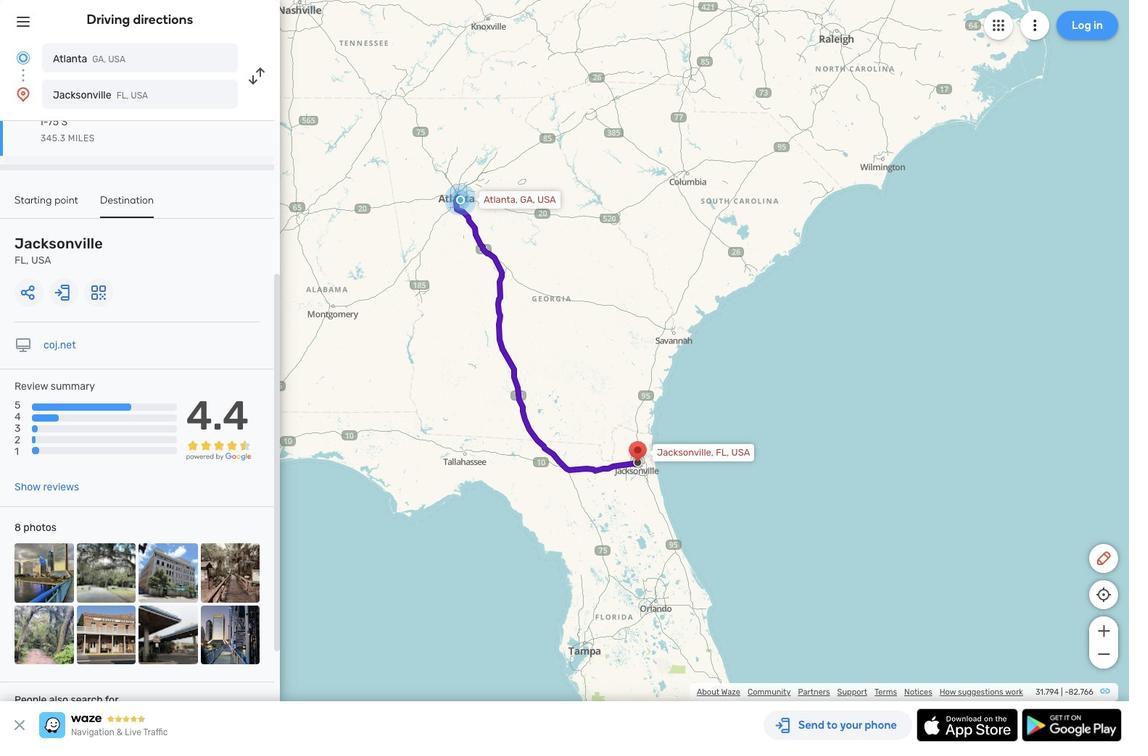Task type: vqa. For each thing, say whether or not it's contained in the screenshot.
at within 32 min Arrive at 4:56 PM
no



Task type: locate. For each thing, give the bounding box(es) containing it.
image 2 of jacksonville, jacksonville image
[[77, 544, 136, 603]]

computer image
[[15, 337, 32, 355]]

review summary
[[15, 381, 95, 393]]

notices
[[904, 688, 932, 698]]

ga, inside atlanta ga, usa
[[92, 54, 106, 65]]

i-
[[41, 116, 48, 128]]

3
[[15, 423, 21, 435]]

i-75 s 345.3 miles
[[41, 116, 95, 144]]

fl, right jacksonville,
[[716, 447, 729, 458]]

support
[[837, 688, 867, 698]]

terms
[[875, 688, 897, 698]]

jacksonville up s
[[53, 89, 111, 102]]

5
[[15, 400, 21, 412]]

image 7 of jacksonville, jacksonville image
[[139, 606, 198, 665]]

fl,
[[116, 91, 129, 101], [15, 255, 29, 267], [716, 447, 729, 458]]

fl, down the starting point button
[[15, 255, 29, 267]]

notices link
[[904, 688, 932, 698]]

jacksonville fl, usa
[[53, 89, 148, 102], [15, 235, 103, 267]]

image 3 of jacksonville, jacksonville image
[[139, 544, 198, 603]]

1 horizontal spatial ga,
[[520, 194, 535, 205]]

jacksonville
[[53, 89, 111, 102], [15, 235, 103, 252]]

1 vertical spatial fl,
[[15, 255, 29, 267]]

2 vertical spatial fl,
[[716, 447, 729, 458]]

0 vertical spatial ga,
[[92, 54, 106, 65]]

usa
[[108, 54, 125, 65], [131, 91, 148, 101], [537, 194, 556, 205], [31, 255, 51, 267], [731, 447, 750, 458]]

zoom in image
[[1095, 623, 1113, 640]]

work
[[1005, 688, 1023, 698]]

jacksonville fl, usa down atlanta ga, usa
[[53, 89, 148, 102]]

ga, right atlanta,
[[520, 194, 535, 205]]

driving
[[87, 12, 130, 28]]

5 4 3 2 1
[[15, 400, 21, 459]]

31.794
[[1036, 688, 1059, 698]]

link image
[[1099, 686, 1111, 698]]

review
[[15, 381, 48, 393]]

image 1 of jacksonville, jacksonville image
[[15, 544, 74, 603]]

ga, for atlanta
[[92, 54, 106, 65]]

waze
[[721, 688, 740, 698]]

show
[[15, 482, 41, 494]]

about waze community partners support terms notices how suggestions work
[[697, 688, 1023, 698]]

0 vertical spatial fl,
[[116, 91, 129, 101]]

about
[[697, 688, 719, 698]]

2 horizontal spatial fl,
[[716, 447, 729, 458]]

destination
[[100, 194, 154, 207]]

75
[[48, 116, 59, 128]]

ga, right 'atlanta'
[[92, 54, 106, 65]]

driving directions
[[87, 12, 193, 28]]

location image
[[15, 86, 32, 103]]

jacksonville down the starting point button
[[15, 235, 103, 252]]

jacksonville fl, usa down the starting point button
[[15, 235, 103, 267]]

partners link
[[798, 688, 830, 698]]

how suggestions work link
[[940, 688, 1023, 698]]

8 photos
[[15, 522, 56, 535]]

1 vertical spatial ga,
[[520, 194, 535, 205]]

0 vertical spatial jacksonville
[[53, 89, 111, 102]]

4
[[15, 411, 21, 424]]

atlanta, ga, usa
[[484, 194, 556, 205]]

coj.net link
[[44, 339, 76, 352]]

also
[[49, 695, 68, 707]]

ga,
[[92, 54, 106, 65], [520, 194, 535, 205]]

atlanta,
[[484, 194, 518, 205]]

jacksonville,
[[657, 447, 714, 458]]

fl, down atlanta ga, usa
[[116, 91, 129, 101]]

point
[[55, 194, 78, 207]]

terms link
[[875, 688, 897, 698]]

atlanta ga, usa
[[53, 53, 125, 65]]

pencil image
[[1095, 550, 1112, 568]]

0 horizontal spatial ga,
[[92, 54, 106, 65]]

live
[[125, 728, 141, 738]]



Task type: describe. For each thing, give the bounding box(es) containing it.
partners
[[798, 688, 830, 698]]

image 8 of jacksonville, jacksonville image
[[201, 606, 260, 665]]

people
[[15, 695, 47, 707]]

atlanta
[[53, 53, 87, 65]]

miles
[[68, 133, 95, 144]]

-
[[1065, 688, 1069, 698]]

345.3
[[41, 133, 66, 144]]

31.794 | -82.766
[[1036, 688, 1094, 698]]

image 4 of jacksonville, jacksonville image
[[201, 544, 260, 603]]

jacksonville, fl, usa
[[657, 447, 750, 458]]

photos
[[23, 522, 56, 535]]

destination button
[[100, 194, 154, 218]]

&
[[117, 728, 123, 738]]

ga, for atlanta,
[[520, 194, 535, 205]]

summary
[[51, 381, 95, 393]]

1 vertical spatial jacksonville
[[15, 235, 103, 252]]

people also search for
[[15, 695, 119, 707]]

how
[[940, 688, 956, 698]]

x image
[[11, 717, 28, 735]]

directions
[[133, 12, 193, 28]]

current location image
[[15, 49, 32, 67]]

support link
[[837, 688, 867, 698]]

community
[[748, 688, 791, 698]]

1 horizontal spatial fl,
[[116, 91, 129, 101]]

show reviews
[[15, 482, 79, 494]]

zoom out image
[[1095, 646, 1113, 664]]

navigation
[[71, 728, 114, 738]]

82.766
[[1069, 688, 1094, 698]]

s
[[61, 116, 68, 128]]

navigation & live traffic
[[71, 728, 168, 738]]

community link
[[748, 688, 791, 698]]

0 horizontal spatial fl,
[[15, 255, 29, 267]]

usa inside atlanta ga, usa
[[108, 54, 125, 65]]

search
[[71, 695, 103, 707]]

about waze link
[[697, 688, 740, 698]]

image 6 of jacksonville, jacksonville image
[[77, 606, 136, 665]]

for
[[105, 695, 119, 707]]

starting point
[[15, 194, 78, 207]]

image 5 of jacksonville, jacksonville image
[[15, 606, 74, 665]]

2
[[15, 435, 20, 447]]

coj.net
[[44, 339, 76, 352]]

1 vertical spatial jacksonville fl, usa
[[15, 235, 103, 267]]

0 vertical spatial jacksonville fl, usa
[[53, 89, 148, 102]]

traffic
[[143, 728, 168, 738]]

starting
[[15, 194, 52, 207]]

4.4
[[186, 392, 249, 440]]

8
[[15, 522, 21, 535]]

suggestions
[[958, 688, 1003, 698]]

reviews
[[43, 482, 79, 494]]

1
[[15, 446, 19, 459]]

starting point button
[[15, 194, 78, 217]]

|
[[1061, 688, 1063, 698]]



